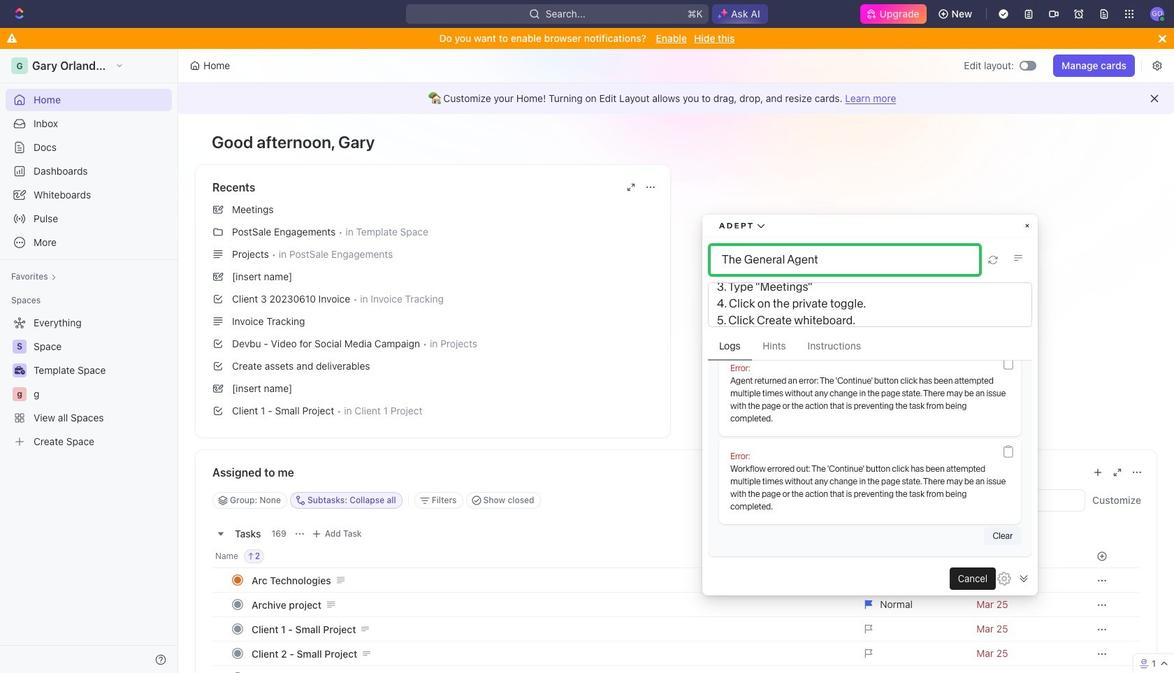 Task type: locate. For each thing, give the bounding box(es) containing it.
sidebar navigation
[[0, 49, 181, 673]]

alert
[[178, 83, 1174, 114]]

tree inside sidebar navigation
[[6, 312, 172, 453]]

gary orlando's workspace, , element
[[11, 57, 28, 74]]

tree
[[6, 312, 172, 453]]

business time image
[[14, 366, 25, 375]]

space, , element
[[13, 340, 27, 354]]



Task type: vqa. For each thing, say whether or not it's contained in the screenshot.
tree
yes



Task type: describe. For each thing, give the bounding box(es) containing it.
g, , element
[[13, 387, 27, 401]]

Search tasks... text field
[[945, 490, 1085, 511]]



